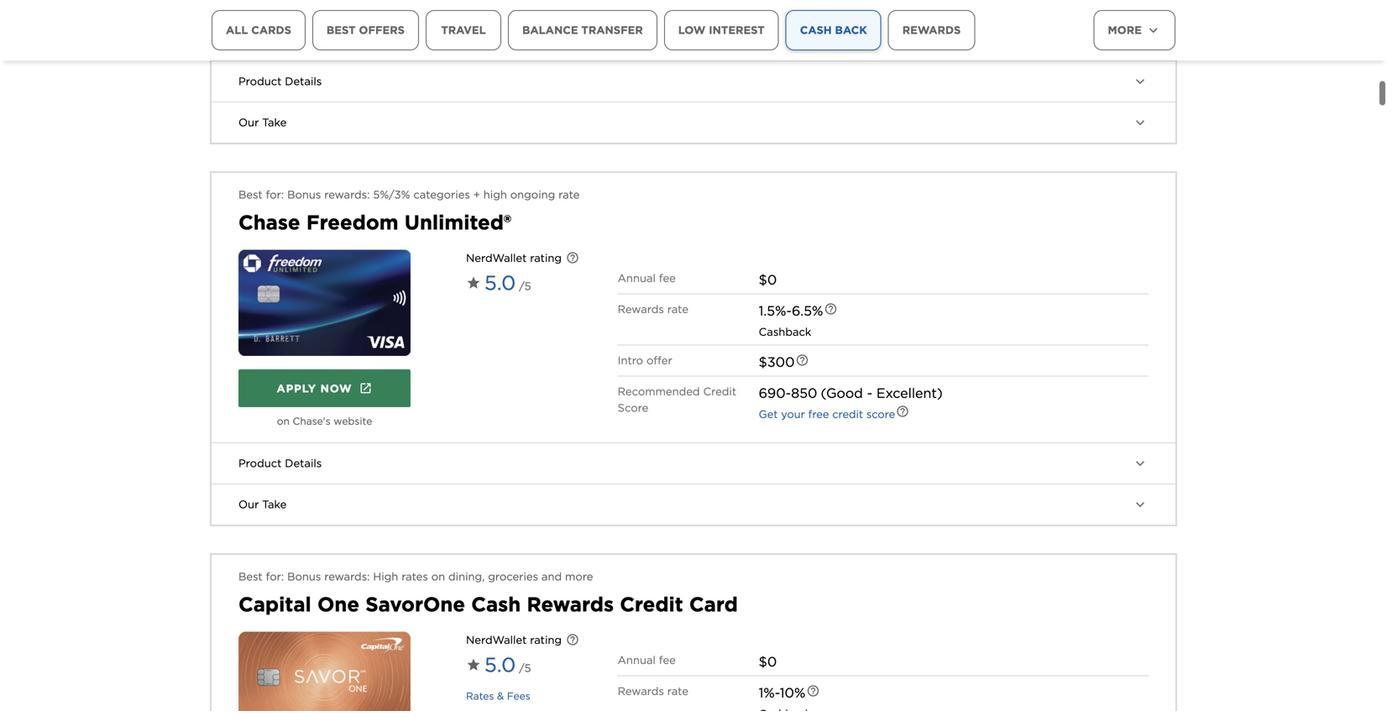 Task type: vqa. For each thing, say whether or not it's contained in the screenshot.
expressed
no



Task type: locate. For each thing, give the bounding box(es) containing it.
recommended up low
[[618, 1, 700, 14]]

1 vertical spatial product details button
[[212, 444, 1176, 484]]

1 vertical spatial score
[[867, 408, 895, 421]]

1 vertical spatial for:
[[266, 570, 284, 583]]

690 up interest
[[759, 1, 786, 17]]

more information about recommended credit score image
[[896, 21, 910, 34]]

get down $300
[[759, 408, 778, 421]]

1 vertical spatial nerdwallet rating
[[466, 634, 562, 647]]

0 vertical spatial nerdwallet rating
[[466, 252, 562, 265]]

ongoing
[[510, 188, 555, 201]]

1 /5 from the top
[[519, 280, 531, 293]]

1 credit from the top
[[833, 23, 863, 37]]

website
[[348, 33, 387, 46], [334, 415, 372, 428]]

5.0 /5
[[485, 271, 531, 295], [485, 653, 531, 677]]

on left wells
[[263, 33, 275, 46]]

2 5.0 from the top
[[485, 653, 516, 677]]

rewards rate
[[618, 303, 689, 316], [618, 685, 689, 698]]

0 vertical spatial 5.0 /5
[[485, 271, 531, 295]]

0 vertical spatial reward rate details image
[[824, 302, 838, 316]]

get your free credit score left more information about recommended credit score icon
[[759, 23, 895, 37]]

free
[[808, 23, 829, 37], [808, 408, 829, 421]]

details for 1st our take dropdown button from the top
[[285, 75, 322, 88]]

bonus up capital
[[287, 570, 321, 583]]

all cards
[[226, 23, 291, 36]]

for: for capital
[[266, 570, 284, 583]]

1 product details from the top
[[239, 75, 322, 88]]

1 annual from the top
[[618, 272, 656, 285]]

2 fee from the top
[[659, 654, 676, 667]]

0 vertical spatial for:
[[266, 188, 284, 201]]

0 vertical spatial get your free credit score
[[759, 23, 895, 37]]

details down chase's
[[285, 457, 322, 470]]

nerdwallet down capital one savorone cash rewards credit card link
[[466, 634, 527, 647]]

get your free credit score link left more information about recommended credit score icon
[[759, 23, 895, 37]]

0 vertical spatial recommended
[[618, 1, 700, 14]]

1 vertical spatial 690
[[759, 385, 786, 402]]

0 vertical spatial credit
[[703, 1, 737, 14]]

product details for product details 'dropdown button' for 2nd our take dropdown button
[[239, 457, 322, 470]]

1 vertical spatial credit
[[703, 385, 737, 398]]

0 vertical spatial annual fee
[[618, 272, 676, 285]]

capital
[[239, 593, 311, 617]]

rates
[[402, 570, 428, 583]]

free for more information about recommended credit score image
[[808, 408, 829, 421]]

0 vertical spatial our take button
[[212, 103, 1176, 143]]

bonus
[[287, 188, 321, 201], [287, 570, 321, 583]]

product
[[239, 75, 282, 88], [239, 457, 282, 470]]

reward rate details image for capital one savorone cash rewards credit card
[[807, 685, 820, 698]]

2 850 from the top
[[791, 385, 818, 402]]

0 vertical spatial excellent)
[[877, 1, 943, 17]]

score left more information about recommended credit score icon
[[867, 23, 895, 37]]

1 vertical spatial free
[[808, 408, 829, 421]]

2 nerdwallet from the top
[[466, 634, 527, 647]]

1 bonus from the top
[[287, 188, 321, 201]]

690
[[759, 1, 786, 17], [759, 385, 786, 402]]

more button
[[1094, 10, 1176, 50]]

0 vertical spatial credit
[[833, 23, 863, 37]]

/5 for 2nd how are nerdwallet's ratings determined? image from the bottom
[[519, 280, 531, 293]]

1 get your free credit score link from the top
[[759, 23, 895, 37]]

1 excellent) from the top
[[877, 1, 943, 17]]

1 $0 from the top
[[759, 272, 777, 288]]

1 690 from the top
[[759, 1, 786, 17]]

interest
[[709, 23, 765, 36]]

-
[[786, 1, 791, 17], [867, 1, 873, 17], [786, 385, 791, 402], [867, 385, 873, 402]]

bonus up chase
[[287, 188, 321, 201]]

1 vertical spatial (good
[[821, 385, 863, 402]]

free left back
[[808, 23, 829, 37]]

$0
[[759, 272, 777, 288], [759, 654, 777, 670]]

1 rewards rate from the top
[[618, 303, 689, 316]]

0 horizontal spatial on
[[263, 33, 275, 46]]

2 details from the top
[[285, 457, 322, 470]]

2 for: from the top
[[266, 570, 284, 583]]

product details down chase's
[[239, 457, 322, 470]]

get your free credit score for more information about recommended credit score icon
[[759, 23, 895, 37]]

on for on chase's website
[[277, 415, 290, 428]]

fees
[[507, 690, 531, 702]]

reward rate details image right 6.5% at the top of page
[[824, 302, 838, 316]]

2 score from the top
[[618, 402, 649, 415]]

0 vertical spatial 5.0
[[485, 271, 516, 295]]

690 - 850 (good - excellent) up more information about recommended credit score image
[[759, 385, 943, 402]]

rewards link
[[888, 10, 975, 50]]

1 vertical spatial website
[[334, 415, 372, 428]]

2 rewards: from the top
[[324, 570, 370, 583]]

1 annual fee from the top
[[618, 272, 676, 285]]

free down intro offer details image
[[808, 408, 829, 421]]

1 vertical spatial score
[[618, 402, 649, 415]]

1 vertical spatial fee
[[659, 654, 676, 667]]

2 annual fee from the top
[[618, 654, 676, 667]]

annual
[[618, 272, 656, 285], [618, 654, 656, 667]]

/5
[[519, 280, 531, 293], [519, 662, 531, 675]]

1 vertical spatial our
[[239, 498, 259, 511]]

2 get from the top
[[759, 408, 778, 421]]

on right rates
[[431, 570, 445, 583]]

1 vertical spatial our take
[[239, 498, 287, 511]]

0 vertical spatial free
[[808, 23, 829, 37]]

score for more information about recommended credit score icon
[[867, 23, 895, 37]]

nerdwallet rating down high
[[466, 252, 562, 265]]

on chase's website
[[277, 415, 372, 428]]

5.0
[[485, 271, 516, 295], [485, 653, 516, 677]]

low
[[678, 23, 706, 36]]

2 690 - 850 (good - excellent) from the top
[[759, 385, 943, 402]]

0 vertical spatial product
[[239, 75, 282, 88]]

1 free from the top
[[808, 23, 829, 37]]

low interest
[[678, 23, 765, 36]]

1 vertical spatial take
[[262, 498, 287, 511]]

cards
[[251, 23, 291, 36]]

0 vertical spatial annual
[[618, 272, 656, 285]]

our take for 2nd our take dropdown button
[[239, 498, 287, 511]]

2 free from the top
[[808, 408, 829, 421]]

2 nerdwallet rating from the top
[[466, 634, 562, 647]]

our for 1st our take dropdown button from the top
[[239, 116, 259, 129]]

1 vertical spatial cash
[[471, 593, 521, 617]]

2 annual from the top
[[618, 654, 656, 667]]

product details down wells
[[239, 75, 322, 88]]

1 vertical spatial best
[[239, 188, 263, 201]]

0 vertical spatial details
[[285, 75, 322, 88]]

credit
[[703, 1, 737, 14], [703, 385, 737, 398], [620, 593, 683, 617]]

1 vertical spatial product details
[[239, 457, 322, 470]]

0 vertical spatial rewards rate
[[618, 303, 689, 316]]

for: up chase
[[266, 188, 284, 201]]

/5 for second how are nerdwallet's ratings determined? image from the top of the page
[[519, 662, 531, 675]]

1 vertical spatial 690 - 850 (good - excellent)
[[759, 385, 943, 402]]

get left cash back
[[759, 23, 778, 37]]

capital one savorone cash rewards credit card card image image
[[239, 632, 411, 711]]

chase freedom unlimited® link
[[239, 211, 511, 235]]

2 recommended from the top
[[618, 385, 700, 398]]

unlimited®
[[405, 211, 511, 235]]

1 vertical spatial excellent)
[[877, 385, 943, 402]]

wells
[[278, 33, 305, 46]]

2 our from the top
[[239, 498, 259, 511]]

rewards
[[903, 23, 961, 36], [618, 303, 664, 316], [527, 593, 614, 617], [618, 685, 664, 698]]

2 690 from the top
[[759, 385, 786, 402]]

best
[[327, 23, 356, 36], [239, 188, 263, 201], [239, 570, 263, 583]]

cashback
[[759, 326, 812, 339]]

2 get your free credit score from the top
[[759, 408, 895, 421]]

product details button
[[212, 61, 1176, 102], [212, 444, 1176, 484]]

1 850 from the top
[[791, 1, 818, 17]]

recommended down the offer on the left of the page
[[618, 385, 700, 398]]

0 vertical spatial bonus
[[287, 188, 321, 201]]

2 our take button from the top
[[212, 485, 1176, 525]]

low interest link
[[664, 10, 779, 50]]

cash back
[[800, 23, 867, 36]]

1 vertical spatial recommended credit score
[[618, 385, 737, 415]]

nerdwallet down unlimited®
[[466, 252, 527, 265]]

2 /5 from the top
[[519, 662, 531, 675]]

our
[[239, 116, 259, 129], [239, 498, 259, 511]]

0 vertical spatial best
[[327, 23, 356, 36]]

0 vertical spatial your
[[781, 23, 805, 37]]

product for product details 'dropdown button' for 2nd our take dropdown button
[[239, 457, 282, 470]]

690 for get your free credit score link related to more information about recommended credit score icon
[[759, 1, 786, 17]]

1 horizontal spatial reward rate details image
[[824, 302, 838, 316]]

recommended
[[618, 1, 700, 14], [618, 385, 700, 398]]

1 vertical spatial details
[[285, 457, 322, 470]]

cash left back
[[800, 23, 832, 36]]

0 vertical spatial get your free credit score link
[[759, 23, 895, 37]]

nerdwallet rating
[[466, 252, 562, 265], [466, 634, 562, 647]]

2 product details from the top
[[239, 457, 322, 470]]

1 vertical spatial rewards:
[[324, 570, 370, 583]]

annual for chase freedom unlimited®
[[618, 272, 656, 285]]

5.0 down unlimited®
[[485, 271, 516, 295]]

2 excellent) from the top
[[877, 385, 943, 402]]

product details
[[239, 75, 322, 88], [239, 457, 322, 470]]

our take for 1st our take dropdown button from the top
[[239, 116, 287, 129]]

take for 2nd our take dropdown button
[[262, 498, 287, 511]]

1 690 - 850 (good - excellent) from the top
[[759, 1, 943, 17]]

for:
[[266, 188, 284, 201], [266, 570, 284, 583]]

5.0 /5 up &
[[485, 653, 531, 677]]

1 (good from the top
[[821, 1, 863, 17]]

intro
[[618, 354, 643, 367]]

1 score from the top
[[867, 23, 895, 37]]

details down wells
[[285, 75, 322, 88]]

$0 up 1.5%- at the right top of the page
[[759, 272, 777, 288]]

credit for more information about recommended credit score icon
[[703, 1, 737, 14]]

capital one savorone cash rewards credit card link
[[239, 593, 738, 617]]

0 vertical spatial how are nerdwallet's ratings determined? image
[[566, 251, 580, 265]]

chase freedom unlimited®
[[239, 211, 511, 235]]

0 vertical spatial nerdwallet
[[466, 252, 527, 265]]

1 vertical spatial 850
[[791, 385, 818, 402]]

1 vertical spatial bonus
[[287, 570, 321, 583]]

rewards rate for capital one savorone cash rewards credit card
[[618, 685, 689, 698]]

excellent) for more information about recommended credit score image
[[877, 385, 943, 402]]

travel link
[[426, 10, 501, 50]]

rewards: for freedom
[[324, 188, 370, 201]]

cash down groceries
[[471, 593, 521, 617]]

more information about recommended credit score image
[[896, 405, 910, 418]]

0 vertical spatial rating
[[530, 252, 562, 265]]

get your free credit score link down intro offer details image
[[759, 408, 895, 421]]

excellent)
[[877, 1, 943, 17], [877, 385, 943, 402]]

1 horizontal spatial on
[[277, 415, 290, 428]]

1 vertical spatial $0
[[759, 654, 777, 670]]

score
[[618, 17, 649, 30], [618, 402, 649, 415]]

2 credit from the top
[[833, 408, 863, 421]]

balance
[[522, 23, 578, 36]]

product down "on chase's website"
[[239, 457, 282, 470]]

reward rate details image
[[824, 302, 838, 316], [807, 685, 820, 698]]

get your free credit score
[[759, 23, 895, 37], [759, 408, 895, 421]]

690 for get your free credit score link for more information about recommended credit score image
[[759, 385, 786, 402]]

1 fee from the top
[[659, 272, 676, 285]]

annual fee for chase freedom unlimited®
[[618, 272, 676, 285]]

1 our take from the top
[[239, 116, 287, 129]]

get your free credit score down intro offer details image
[[759, 408, 895, 421]]

1 your from the top
[[781, 23, 805, 37]]

score down "intro"
[[618, 402, 649, 415]]

get
[[759, 23, 778, 37], [759, 408, 778, 421]]

1 for: from the top
[[266, 188, 284, 201]]

website right fargo's
[[348, 33, 387, 46]]

credit left more information about recommended credit score image
[[833, 408, 863, 421]]

2 vertical spatial best
[[239, 570, 263, 583]]

one
[[317, 593, 360, 617]]

2 product from the top
[[239, 457, 282, 470]]

categories
[[414, 188, 470, 201]]

1 vertical spatial on
[[277, 415, 290, 428]]

your right interest
[[781, 23, 805, 37]]

rating up the fees
[[530, 634, 562, 647]]

rewards: up the freedom
[[324, 188, 370, 201]]

1 vertical spatial rating
[[530, 634, 562, 647]]

rates & fees link
[[466, 690, 531, 702]]

annual fee
[[618, 272, 676, 285], [618, 654, 676, 667]]

5.0 /5 down unlimited®
[[485, 271, 531, 295]]

0 vertical spatial product details button
[[212, 61, 1176, 102]]

take for 1st our take dropdown button from the top
[[262, 116, 287, 129]]

0 vertical spatial (good
[[821, 1, 863, 17]]

2 our take from the top
[[239, 498, 287, 511]]

2 take from the top
[[262, 498, 287, 511]]

recommended for get your free credit score link related to more information about recommended credit score icon
[[618, 1, 700, 14]]

1 vertical spatial credit
[[833, 408, 863, 421]]

0 vertical spatial /5
[[519, 280, 531, 293]]

(good
[[821, 1, 863, 17], [821, 385, 863, 402]]

2 horizontal spatial on
[[431, 570, 445, 583]]

nerdwallet
[[466, 252, 527, 265], [466, 634, 527, 647]]

fargo's
[[308, 33, 345, 46]]

best up capital
[[239, 570, 263, 583]]

for: up capital
[[266, 570, 284, 583]]

690 - 850 (good - excellent) for more information about recommended credit score icon
[[759, 1, 943, 17]]

1 vertical spatial annual
[[618, 654, 656, 667]]

2 recommended credit score from the top
[[618, 385, 737, 415]]

score
[[867, 23, 895, 37], [867, 408, 895, 421]]

excellent) up more information about recommended credit score image
[[877, 385, 943, 402]]

$0 for capital one savorone cash rewards credit card
[[759, 654, 777, 670]]

credit
[[833, 23, 863, 37], [833, 408, 863, 421]]

rate
[[559, 188, 580, 201], [667, 303, 689, 316], [667, 685, 689, 698]]

travel
[[441, 23, 486, 36]]

credit left more information about recommended credit score icon
[[833, 23, 863, 37]]

850 down intro offer details image
[[791, 385, 818, 402]]

2 $0 from the top
[[759, 654, 777, 670]]

690 - 850 (good - excellent) up back
[[759, 1, 943, 17]]

2 get your free credit score link from the top
[[759, 408, 895, 421]]

1 vertical spatial get your free credit score link
[[759, 408, 895, 421]]

1 nerdwallet rating from the top
[[466, 252, 562, 265]]

2 rating from the top
[[530, 634, 562, 647]]

rewards rate for chase freedom unlimited®
[[618, 303, 689, 316]]

best offers link
[[312, 10, 419, 50]]

reward rate details image right 10% on the bottom right
[[807, 685, 820, 698]]

1 vertical spatial 5.0
[[485, 653, 516, 677]]

1 vertical spatial product
[[239, 457, 282, 470]]

cash back link
[[786, 10, 882, 50]]

0 vertical spatial take
[[262, 116, 287, 129]]

(good for more information about recommended credit score icon
[[821, 1, 863, 17]]

rewards:
[[324, 188, 370, 201], [324, 570, 370, 583]]

1 vertical spatial annual fee
[[618, 654, 676, 667]]

2 score from the top
[[867, 408, 895, 421]]

5.0 up &
[[485, 653, 516, 677]]

capital one savorone cash rewards credit card
[[239, 593, 738, 617]]

1 our from the top
[[239, 116, 259, 129]]

0 vertical spatial our
[[239, 116, 259, 129]]

take
[[262, 116, 287, 129], [262, 498, 287, 511]]

0 vertical spatial score
[[867, 23, 895, 37]]

nerdwallet rating down capital one savorone cash rewards credit card link
[[466, 634, 562, 647]]

1 product from the top
[[239, 75, 282, 88]]

1 product details button from the top
[[212, 61, 1176, 102]]

chase freedom unlimited® card image image
[[239, 250, 411, 356]]

on left chase's
[[277, 415, 290, 428]]

on wells fargo's website
[[263, 33, 387, 46]]

1 vertical spatial how are nerdwallet's ratings determined? image
[[566, 633, 580, 647]]

2 your from the top
[[781, 408, 805, 421]]

0 vertical spatial fee
[[659, 272, 676, 285]]

1 get your free credit score from the top
[[759, 23, 895, 37]]

details
[[285, 75, 322, 88], [285, 457, 322, 470]]

best left offers
[[327, 23, 356, 36]]

apply now link
[[239, 370, 411, 407]]

2 product details button from the top
[[212, 444, 1176, 484]]

rating down "ongoing"
[[530, 252, 562, 265]]

nerdwallet rating for second how are nerdwallet's ratings determined? image from the top of the page
[[466, 634, 562, 647]]

1 vertical spatial our take button
[[212, 485, 1176, 525]]

0 vertical spatial 690
[[759, 1, 786, 17]]

dining,
[[449, 570, 485, 583]]

1 5.0 /5 from the top
[[485, 271, 531, 295]]

product details button for 1st our take dropdown button from the top
[[212, 61, 1176, 102]]

score left low
[[618, 17, 649, 30]]

0 vertical spatial get
[[759, 23, 778, 37]]

1 take from the top
[[262, 116, 287, 129]]

1 details from the top
[[285, 75, 322, 88]]

1 vertical spatial get your free credit score
[[759, 408, 895, 421]]

0 vertical spatial cash
[[800, 23, 832, 36]]

2 (good from the top
[[821, 385, 863, 402]]

0 vertical spatial $0
[[759, 272, 777, 288]]

fee for chase freedom unlimited®
[[659, 272, 676, 285]]

0 vertical spatial score
[[618, 17, 649, 30]]

1 vertical spatial your
[[781, 408, 805, 421]]

0 vertical spatial product details
[[239, 75, 322, 88]]

excellent) up more information about recommended credit score icon
[[877, 1, 943, 17]]

1 vertical spatial reward rate details image
[[807, 685, 820, 698]]

0 vertical spatial our take
[[239, 116, 287, 129]]

your
[[781, 23, 805, 37], [781, 408, 805, 421]]

1 horizontal spatial cash
[[800, 23, 832, 36]]

product details button for 2nd our take dropdown button
[[212, 444, 1176, 484]]

rate for chase freedom unlimited®
[[667, 303, 689, 316]]

0 vertical spatial recommended credit score
[[618, 1, 737, 30]]

690 down $300
[[759, 385, 786, 402]]

our take button
[[212, 103, 1176, 143], [212, 485, 1176, 525]]

product down all cards link
[[239, 75, 282, 88]]

best up chase
[[239, 188, 263, 201]]

2 vertical spatial rate
[[667, 685, 689, 698]]

1 recommended credit score from the top
[[618, 1, 737, 30]]

get for get your free credit score link related to more information about recommended credit score icon
[[759, 23, 778, 37]]

850 for get your free credit score link related to more information about recommended credit score icon
[[791, 1, 818, 17]]

1.5%-
[[759, 303, 792, 319]]

2 rewards rate from the top
[[618, 685, 689, 698]]

1 get from the top
[[759, 23, 778, 37]]

$0 up 1%-
[[759, 654, 777, 670]]

1 vertical spatial /5
[[519, 662, 531, 675]]

now
[[321, 382, 352, 395]]

1 vertical spatial 5.0 /5
[[485, 653, 531, 677]]

0 horizontal spatial reward rate details image
[[807, 685, 820, 698]]

1 vertical spatial nerdwallet
[[466, 634, 527, 647]]

score left more information about recommended credit score image
[[867, 408, 895, 421]]

1 vertical spatial rate
[[667, 303, 689, 316]]

1 vertical spatial recommended
[[618, 385, 700, 398]]

rewards: up one
[[324, 570, 370, 583]]

2 bonus from the top
[[287, 570, 321, 583]]

balance transfer
[[522, 23, 643, 36]]

$300
[[759, 354, 795, 370]]

0 vertical spatial 850
[[791, 1, 818, 17]]

1 score from the top
[[618, 17, 649, 30]]

690 - 850 (good - excellent) for more information about recommended credit score image
[[759, 385, 943, 402]]

get your free credit score for more information about recommended credit score image
[[759, 408, 895, 421]]

1 rewards: from the top
[[324, 188, 370, 201]]

1 recommended from the top
[[618, 1, 700, 14]]

0 vertical spatial rewards:
[[324, 188, 370, 201]]

1 vertical spatial rewards rate
[[618, 685, 689, 698]]

your down $300
[[781, 408, 805, 421]]

1 vertical spatial get
[[759, 408, 778, 421]]

0 vertical spatial on
[[263, 33, 275, 46]]

website down now
[[334, 415, 372, 428]]

850 up cash back
[[791, 1, 818, 17]]

how are nerdwallet's ratings determined? image
[[566, 251, 580, 265], [566, 633, 580, 647]]

get your free credit score link
[[759, 23, 895, 37], [759, 408, 895, 421]]

intro offer details image
[[796, 354, 809, 367]]



Task type: describe. For each thing, give the bounding box(es) containing it.
free for more information about recommended credit score icon
[[808, 23, 829, 37]]

1 rating from the top
[[530, 252, 562, 265]]

more
[[1108, 24, 1142, 37]]

product offers quick filters tab list
[[212, 10, 1037, 97]]

credit for more information about recommended credit score image
[[703, 385, 737, 398]]

0 vertical spatial website
[[348, 33, 387, 46]]

recommended for get your free credit score link for more information about recommended credit score image
[[618, 385, 700, 398]]

details for 2nd our take dropdown button
[[285, 457, 322, 470]]

$0 for chase freedom unlimited®
[[759, 272, 777, 288]]

score for get your free credit score link related to more information about recommended credit score icon
[[618, 17, 649, 30]]

balance transfer link
[[508, 10, 657, 50]]

2 vertical spatial on
[[431, 570, 445, 583]]

reward rate details image for chase freedom unlimited®
[[824, 302, 838, 316]]

for: for chase
[[266, 188, 284, 201]]

1%-
[[759, 685, 780, 701]]

0 vertical spatial rate
[[559, 188, 580, 201]]

2 5.0 /5 from the top
[[485, 653, 531, 677]]

rate for capital one savorone cash rewards credit card
[[667, 685, 689, 698]]

1%-10%
[[759, 685, 806, 701]]

best for chase
[[239, 188, 263, 201]]

annual fee for capital one savorone cash rewards credit card
[[618, 654, 676, 667]]

850 for get your free credit score link for more information about recommended credit score image
[[791, 385, 818, 402]]

rewards inside product offers quick filters tab list
[[903, 23, 961, 36]]

excellent) for more information about recommended credit score icon
[[877, 1, 943, 17]]

high
[[484, 188, 507, 201]]

best offers
[[327, 23, 405, 36]]

10%
[[780, 685, 806, 701]]

product for 1st our take dropdown button from the top's product details 'dropdown button'
[[239, 75, 282, 88]]

chase
[[239, 211, 300, 235]]

savorone
[[366, 593, 465, 617]]

our for 2nd our take dropdown button
[[239, 498, 259, 511]]

best inside best offers link
[[327, 23, 356, 36]]

1 our take button from the top
[[212, 103, 1176, 143]]

bonus for chase
[[287, 188, 321, 201]]

apply now
[[277, 382, 352, 395]]

credit for more information about recommended credit score icon
[[833, 23, 863, 37]]

1 5.0 from the top
[[485, 271, 516, 295]]

1 nerdwallet from the top
[[466, 252, 527, 265]]

5%/3%
[[373, 188, 410, 201]]

apply
[[277, 382, 317, 395]]

offer
[[647, 354, 673, 367]]

your for get your free credit score link related to more information about recommended credit score icon
[[781, 23, 805, 37]]

1.5%-6.5%
[[759, 303, 823, 319]]

cash inside product offers quick filters tab list
[[800, 23, 832, 36]]

your for get your free credit score link for more information about recommended credit score image
[[781, 408, 805, 421]]

get your free credit score link for more information about recommended credit score image
[[759, 408, 895, 421]]

recommended credit score for get your free credit score link related to more information about recommended credit score icon
[[618, 1, 737, 30]]

6.5%
[[792, 303, 823, 319]]

chase's
[[293, 415, 331, 428]]

score for more information about recommended credit score image
[[867, 408, 895, 421]]

+
[[473, 188, 480, 201]]

groceries
[[488, 570, 538, 583]]

1 how are nerdwallet's ratings determined? image from the top
[[566, 251, 580, 265]]

get your free credit score link for more information about recommended credit score icon
[[759, 23, 895, 37]]

rates & fees
[[466, 690, 531, 702]]

(good for more information about recommended credit score image
[[821, 385, 863, 402]]

high
[[373, 570, 398, 583]]

best for capital
[[239, 570, 263, 583]]

offers
[[359, 23, 405, 36]]

transfer
[[582, 23, 643, 36]]

all cards link
[[212, 10, 306, 50]]

best for: bonus rewards: high rates on dining, groceries and more
[[239, 570, 593, 583]]

bonus for capital
[[287, 570, 321, 583]]

all
[[226, 23, 248, 36]]

get for get your free credit score link for more information about recommended credit score image
[[759, 408, 778, 421]]

card
[[689, 593, 738, 617]]

score for get your free credit score link for more information about recommended credit score image
[[618, 402, 649, 415]]

on for on wells fargo's website
[[263, 33, 275, 46]]

and
[[542, 570, 562, 583]]

&
[[497, 690, 504, 702]]

freedom
[[306, 211, 399, 235]]

product details for 1st our take dropdown button from the top's product details 'dropdown button'
[[239, 75, 322, 88]]

intro offer
[[618, 354, 673, 367]]

more
[[565, 570, 593, 583]]

0 horizontal spatial cash
[[471, 593, 521, 617]]

2 vertical spatial credit
[[620, 593, 683, 617]]

credit for more information about recommended credit score image
[[833, 408, 863, 421]]

rewards: for one
[[324, 570, 370, 583]]

best for: bonus rewards: 5%/3% categories + high ongoing rate
[[239, 188, 580, 201]]

recommended credit score for get your free credit score link for more information about recommended credit score image
[[618, 385, 737, 415]]

back
[[835, 23, 867, 36]]

rates
[[466, 690, 494, 702]]

nerdwallet rating for 2nd how are nerdwallet's ratings determined? image from the bottom
[[466, 252, 562, 265]]

2 how are nerdwallet's ratings determined? image from the top
[[566, 633, 580, 647]]

annual for capital one savorone cash rewards credit card
[[618, 654, 656, 667]]

fee for capital one savorone cash rewards credit card
[[659, 654, 676, 667]]



